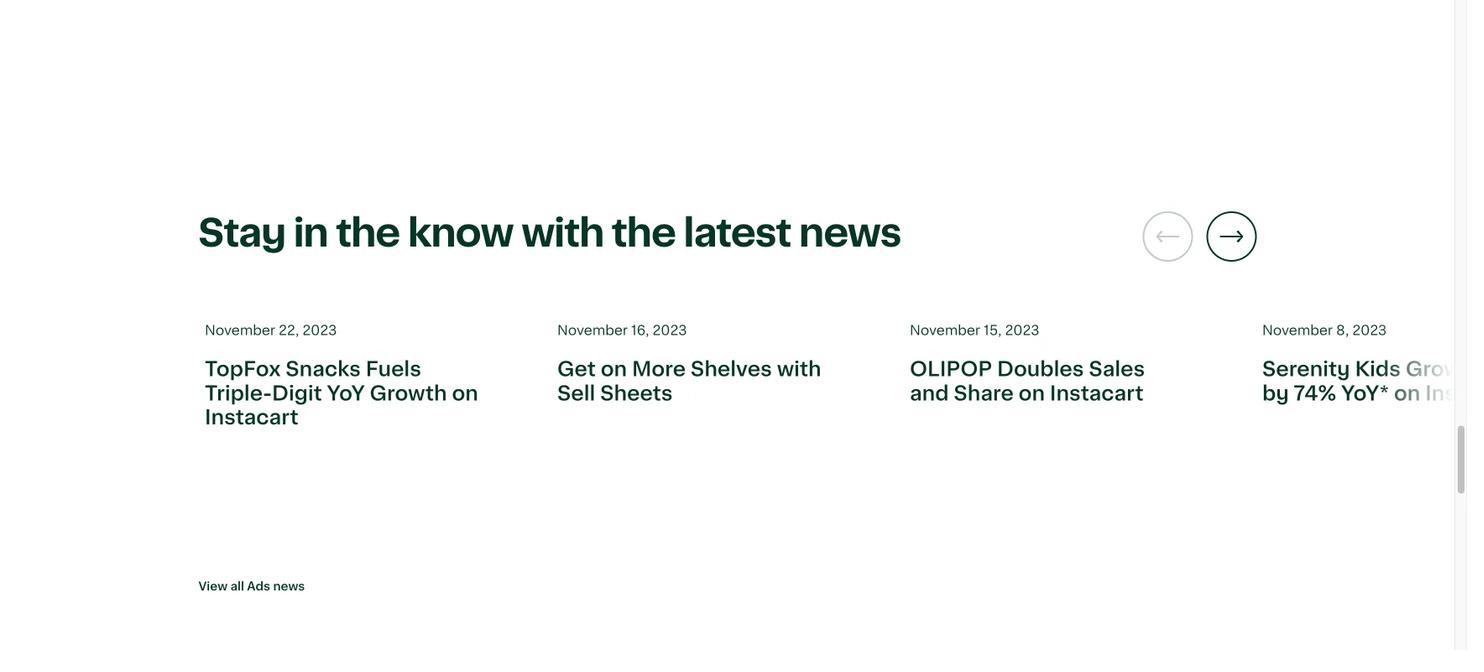 Task type: vqa. For each thing, say whether or not it's contained in the screenshot.
Crispy
no



Task type: describe. For each thing, give the bounding box(es) containing it.
latest
[[684, 214, 791, 254]]

november 15, 2023
[[910, 323, 1040, 338]]

more
[[632, 358, 686, 380]]

stay
[[198, 214, 286, 254]]

8,
[[1336, 323, 1349, 338]]

doubles
[[997, 358, 1084, 380]]

1 the from the left
[[336, 214, 400, 254]]

get on more shelves with sell sheets
[[557, 358, 821, 404]]

yoy
[[327, 383, 365, 404]]

serenity
[[1262, 358, 1350, 380]]

november 8, 2023
[[1262, 323, 1387, 338]]

sales
[[1089, 358, 1145, 380]]

grows
[[1406, 358, 1467, 380]]

instacart inside topfox snacks fuels triple-digit yoy growth on instacart
[[205, 407, 299, 429]]

with for know
[[522, 214, 604, 254]]

november for topfox
[[205, 323, 275, 338]]

growth
[[370, 383, 447, 404]]

1 vertical spatial news
[[273, 580, 305, 593]]

all
[[230, 580, 244, 593]]

instacart inside olipop doubles sales and share on instacart
[[1050, 383, 1144, 404]]

sheets
[[600, 383, 673, 404]]

22,
[[279, 323, 299, 338]]

in
[[294, 214, 328, 254]]

november for olipop
[[910, 323, 980, 338]]

november for get
[[557, 323, 628, 338]]

2023 for kids
[[1352, 323, 1387, 338]]

know
[[408, 214, 514, 254]]

kids
[[1355, 358, 1401, 380]]

get
[[557, 358, 596, 380]]

view
[[198, 580, 228, 593]]

shelves
[[691, 358, 772, 380]]

sell
[[557, 383, 595, 404]]

november 22, 2023
[[205, 323, 337, 338]]

snacks
[[286, 358, 361, 380]]

and
[[910, 383, 949, 404]]



Task type: locate. For each thing, give the bounding box(es) containing it.
with for shelves
[[777, 358, 821, 380]]

instacart
[[1050, 383, 1144, 404], [205, 407, 299, 429]]

15,
[[984, 323, 1002, 338]]

fuels
[[366, 358, 421, 380]]

1 horizontal spatial on
[[601, 358, 627, 380]]

stay in the know with the latest news
[[198, 214, 901, 254]]

0 horizontal spatial on
[[452, 383, 478, 404]]

triple-
[[205, 383, 272, 404]]

instacart down the sales
[[1050, 383, 1144, 404]]

november for serenity
[[1262, 323, 1333, 338]]

1 vertical spatial with
[[777, 358, 821, 380]]

view all ads news link
[[198, 580, 305, 593]]

topfox snacks fuels triple-digit yoy growth on instacart
[[205, 358, 478, 429]]

3 november from the left
[[910, 323, 980, 338]]

1 horizontal spatial instacart
[[1050, 383, 1144, 404]]

2023 for doubles
[[1005, 323, 1040, 338]]

digit
[[272, 383, 322, 404]]

2 2023 from the left
[[653, 323, 687, 338]]

2023 right the 22,
[[302, 323, 337, 338]]

november
[[205, 323, 275, 338], [557, 323, 628, 338], [910, 323, 980, 338], [1262, 323, 1333, 338]]

0 vertical spatial news
[[799, 214, 901, 254]]

instacart down triple-
[[205, 407, 299, 429]]

with
[[522, 214, 604, 254], [777, 358, 821, 380]]

0 vertical spatial with
[[522, 214, 604, 254]]

november up get
[[557, 323, 628, 338]]

1 vertical spatial instacart
[[205, 407, 299, 429]]

4 november from the left
[[1262, 323, 1333, 338]]

serenity kids grows
[[1262, 358, 1467, 404]]

carousel region
[[0, 108, 1467, 650]]

on up sheets
[[601, 358, 627, 380]]

1 2023 from the left
[[302, 323, 337, 338]]

on inside topfox snacks fuels triple-digit yoy growth on instacart
[[452, 383, 478, 404]]

4 2023 from the left
[[1352, 323, 1387, 338]]

2 the from the left
[[612, 214, 676, 254]]

3 2023 from the left
[[1005, 323, 1040, 338]]

1 horizontal spatial with
[[777, 358, 821, 380]]

2 horizontal spatial on
[[1019, 383, 1045, 404]]

november up 'topfox'
[[205, 323, 275, 338]]

view all ads news
[[198, 580, 305, 593]]

2023 for on
[[653, 323, 687, 338]]

1 horizontal spatial the
[[612, 214, 676, 254]]

with inside get on more shelves with sell sheets
[[777, 358, 821, 380]]

olipop
[[910, 358, 992, 380]]

0 vertical spatial instacart
[[1050, 383, 1144, 404]]

olipop doubles sales and share on instacart
[[910, 358, 1145, 404]]

on right growth
[[452, 383, 478, 404]]

1 horizontal spatial news
[[799, 214, 901, 254]]

2023 right 16, on the left of the page
[[653, 323, 687, 338]]

0 horizontal spatial news
[[273, 580, 305, 593]]

2023 right 15,
[[1005, 323, 1040, 338]]

on inside olipop doubles sales and share on instacart
[[1019, 383, 1045, 404]]

november up olipop
[[910, 323, 980, 338]]

2023 right 8,
[[1352, 323, 1387, 338]]

news
[[799, 214, 901, 254], [273, 580, 305, 593]]

0 horizontal spatial the
[[336, 214, 400, 254]]

0 horizontal spatial instacart
[[205, 407, 299, 429]]

november up serenity
[[1262, 323, 1333, 338]]

share
[[954, 383, 1014, 404]]

2023
[[302, 323, 337, 338], [653, 323, 687, 338], [1005, 323, 1040, 338], [1352, 323, 1387, 338]]

topfox
[[205, 358, 281, 380]]

2023 for snacks
[[302, 323, 337, 338]]

on
[[601, 358, 627, 380], [452, 383, 478, 404], [1019, 383, 1045, 404]]

2 november from the left
[[557, 323, 628, 338]]

november 16, 2023
[[557, 323, 687, 338]]

1 november from the left
[[205, 323, 275, 338]]

on down doubles
[[1019, 383, 1045, 404]]

ads
[[247, 580, 270, 593]]

0 horizontal spatial with
[[522, 214, 604, 254]]

on inside get on more shelves with sell sheets
[[601, 358, 627, 380]]

16,
[[631, 323, 649, 338]]

the
[[336, 214, 400, 254], [612, 214, 676, 254]]



